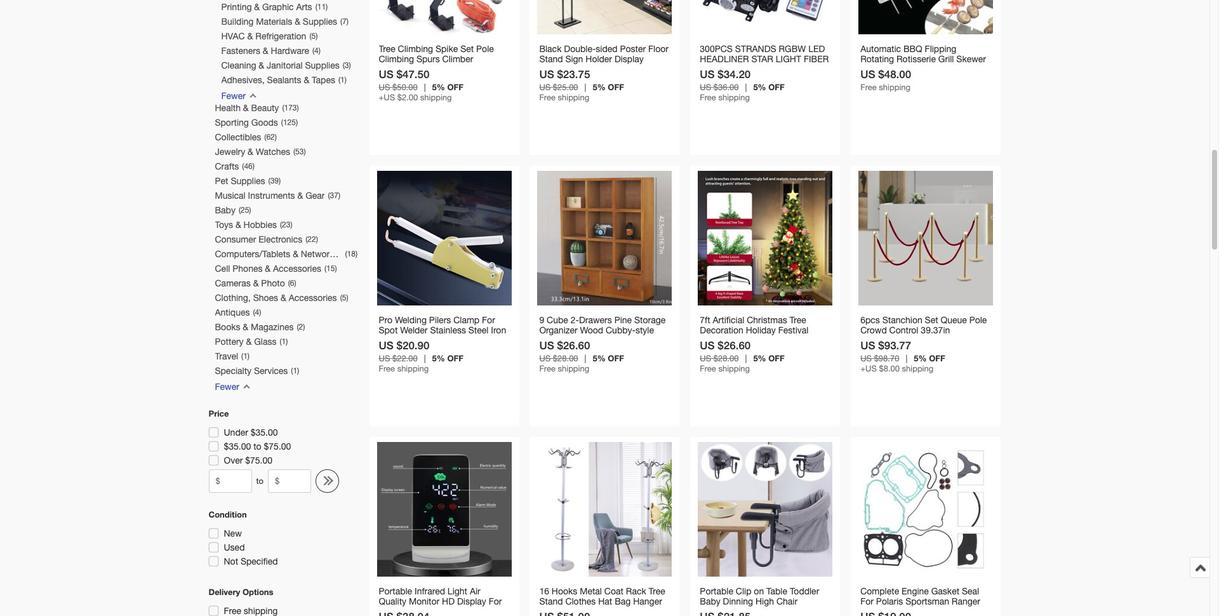 Task type: locate. For each thing, give the bounding box(es) containing it.
tree inside 16 hooks metal coat rack tree stand clothes hat bag hanger umbrella holder home
[[649, 586, 666, 596]]

free inside us $48.00 free shipping
[[861, 82, 877, 92]]

2 horizontal spatial new
[[791, 606, 809, 616]]

1 vertical spatial display
[[457, 596, 487, 606]]

fewer button up health
[[221, 91, 255, 101]]

1 vertical spatial shelf
[[540, 335, 560, 345]]

hardware
[[271, 46, 309, 56], [402, 335, 440, 345]]

cell phones & accessories link
[[215, 262, 321, 276]]

portable inside portable clip on table toddler baby dinning high chair booster seat foldable new
[[700, 586, 734, 596]]

(5)
[[310, 32, 318, 41], [340, 294, 348, 302]]

5% down the w/stand
[[754, 353, 767, 363]]

fewer button down specialty
[[215, 382, 249, 392]]

$75.00 up enter maximum price field
[[264, 442, 291, 452]]

off inside 5% off +us $8.00 shipping
[[930, 353, 946, 363]]

hardware inside the pro welding pilers clamp for spot welder stainless steel iron plate hardware new
[[402, 335, 440, 345]]

0 horizontal spatial set
[[461, 44, 474, 54]]

sporting
[[215, 118, 249, 128]]

+us inside 5% off +us $8.00 shipping
[[861, 364, 877, 373]]

0 horizontal spatial portable
[[379, 586, 412, 596]]

for inside complete engine gasket seal for polaris sportsman ranger rzr 800 racing utv new
[[861, 596, 874, 606]]

0 horizontal spatial hardware
[[271, 46, 309, 56]]

0 vertical spatial display
[[615, 54, 644, 64]]

stand left sign
[[540, 54, 563, 64]]

Enter maximum price field
[[268, 469, 311, 493]]

1 horizontal spatial steel
[[469, 325, 489, 335]]

& right the printing
[[254, 2, 260, 12]]

5% down ceiling
[[754, 82, 767, 92]]

1 horizontal spatial pole
[[970, 315, 988, 325]]

0 horizontal spatial new
[[224, 529, 242, 539]]

+us inside 5% off +us $2.00 shipping
[[379, 93, 395, 102]]

engine
[[902, 586, 929, 596]]

umbrella
[[540, 606, 575, 616]]

2 adjustable from the left
[[540, 64, 582, 74]]

1 horizontal spatial tree
[[649, 586, 666, 596]]

antiques link
[[215, 306, 250, 320]]

services
[[254, 366, 288, 376]]

pottery & glass link
[[215, 335, 277, 349]]

2 $28.00 from the left
[[714, 354, 739, 363]]

us
[[379, 67, 394, 81], [540, 67, 554, 81], [700, 67, 715, 81], [861, 67, 876, 81], [379, 82, 390, 92], [540, 82, 551, 92], [700, 82, 712, 92], [590, 335, 603, 345], [379, 338, 394, 352], [540, 338, 554, 352], [700, 338, 715, 352], [861, 338, 876, 352], [379, 354, 390, 363], [540, 354, 551, 363], [700, 354, 712, 363], [861, 354, 872, 363]]

9
[[540, 315, 545, 325]]

off for style
[[608, 353, 624, 363]]

+us left $2.00 on the top left of the page
[[379, 93, 395, 102]]

1 vertical spatial holder
[[578, 606, 604, 616]]

new inside portable clip on table toddler baby dinning high chair booster seat foldable new
[[791, 606, 809, 616]]

stainless inside the pro welding pilers clamp for spot welder stainless steel iron plate hardware new
[[430, 325, 466, 335]]

baby left dinning
[[700, 596, 721, 606]]

1 vertical spatial (4)
[[253, 308, 261, 317]]

adjustable up $25.00
[[540, 64, 582, 74]]

stainless down bbq
[[884, 64, 919, 74]]

steel left the kit
[[445, 64, 465, 74]]

5%
[[432, 82, 445, 92], [593, 82, 606, 92], [754, 82, 767, 92], [432, 353, 445, 363], [593, 353, 606, 363], [754, 353, 767, 363], [914, 353, 927, 363]]

new inside new used not specified
[[224, 529, 242, 539]]

0 horizontal spatial stainless
[[430, 325, 466, 335]]

free down xmas
[[700, 364, 717, 373]]

us $20.90 us $22.00
[[379, 338, 430, 363]]

1 vertical spatial stand
[[540, 596, 563, 606]]

chevron right image
[[322, 476, 332, 487]]

accessories
[[273, 264, 321, 274], [289, 293, 337, 303]]

$50.00
[[393, 82, 418, 92]]

iron
[[491, 325, 506, 335]]

+us left $8.00
[[861, 364, 877, 373]]

$75.00 right over on the bottom of page
[[245, 456, 273, 466]]

2 horizontal spatial tree
[[790, 315, 807, 325]]

0 horizontal spatial steel
[[445, 64, 465, 74]]

0 horizontal spatial pole
[[476, 44, 494, 54]]

tree up us $47.50 us $50.00
[[379, 44, 396, 54]]

7ft artificial christmas tree decoration holiday festival xmas green w/stand
[[700, 315, 809, 345]]

portable for monitor
[[379, 586, 412, 596]]

5% down velvet at the bottom right of the page
[[914, 353, 927, 363]]

grill
[[939, 54, 955, 64]]

pole right queue
[[970, 315, 988, 325]]

free for 9 cube 2-drawers pine storage organizer wood cubby-style shelf brown us
[[540, 364, 556, 373]]

0 vertical spatial stainless
[[884, 64, 919, 74]]

holiday
[[746, 325, 776, 335]]

2 $26.60 from the left
[[718, 338, 751, 352]]

climbing
[[398, 44, 433, 54], [379, 54, 414, 64]]

5% inside 5% off +us $8.00 shipping
[[914, 353, 927, 363]]

& left tapes
[[304, 75, 310, 85]]

(1) down "(3)"
[[339, 76, 347, 84]]

1 horizontal spatial baby
[[700, 596, 721, 606]]

(2)
[[297, 323, 305, 332]]

metal
[[580, 586, 602, 596]]

Enter minimum price field
[[209, 469, 252, 493]]

travel link
[[215, 349, 238, 364]]

chevron right image
[[325, 476, 335, 487]]

off down the climber
[[448, 82, 464, 92]]

shipping right $2.00 on the top left of the page
[[420, 93, 452, 102]]

free down the '$22.00'
[[379, 364, 395, 373]]

display left floor
[[615, 54, 644, 64]]

0 horizontal spatial display
[[457, 596, 487, 606]]

5% for light
[[754, 82, 767, 92]]

free for 7ft artificial christmas tree decoration holiday festival xmas green w/stand
[[700, 364, 717, 373]]

spike
[[436, 44, 458, 54]]

$35.00 down under in the bottom left of the page
[[224, 442, 251, 452]]

pole inside the tree climbing spike set pole climbing spurs climber adjustable alloy steel kit
[[476, 44, 494, 54]]

2 us $26.60 us $28.00 from the left
[[700, 338, 751, 363]]

computers/tablets & networking link
[[215, 247, 346, 262]]

automatic
[[861, 44, 902, 54]]

ranger
[[952, 596, 981, 606]]

steel inside the tree climbing spike set pole climbing spurs climber adjustable alloy steel kit
[[445, 64, 465, 74]]

1 horizontal spatial set
[[925, 315, 939, 325]]

0 vertical spatial pole
[[476, 44, 494, 54]]

free
[[861, 82, 877, 92], [540, 93, 556, 102], [700, 93, 717, 102], [379, 364, 395, 373], [540, 364, 556, 373], [700, 364, 717, 373]]

off for iron
[[448, 353, 464, 363]]

stainless inside automatic bbq flipping rotating rotisserie grill skewer shelf stainless steel
[[884, 64, 919, 74]]

free down organizer
[[540, 364, 556, 373]]

portable up booster
[[700, 586, 734, 596]]

2-
[[571, 315, 579, 325]]

0 vertical spatial new
[[442, 335, 460, 345]]

1 $26.60 from the left
[[557, 338, 590, 352]]

baby inside printing & graphic arts (11) building materials & supplies (7) hvac & refrigeration (5) fasteners & hardware (4) cleaning & janitorial supplies (3) adhesives, sealants & tapes (1) fewer health & beauty (173) sporting goods (125) collectibles (62) jewelry & watches (53) crafts (46) pet supplies (39) musical instruments & gear (37) baby (25) toys & hobbies (23) consumer electronics (22) computers/tablets & networking (18) cell phones & accessories (15) cameras & photo (6) clothing, shoes & accessories (5) antiques (4) books & magazines (2) pottery & glass (1) travel (1) specialty services (1) fewer
[[215, 205, 236, 215]]

5% down 9 cube 2-drawers pine storage organizer wood cubby-style shelf brown us
[[593, 353, 606, 363]]

gasket
[[932, 586, 960, 596]]

shelf inside 9 cube 2-drawers pine storage organizer wood cubby-style shelf brown us
[[540, 335, 560, 345]]

0 horizontal spatial $26.60
[[557, 338, 590, 352]]

0 vertical spatial $75.00
[[264, 442, 291, 452]]

1 vertical spatial baby
[[700, 596, 721, 606]]

$2.00
[[398, 93, 418, 102]]

us $34.20 us $36.00
[[700, 67, 751, 92]]

shipping inside 5% off +us $2.00 shipping
[[420, 93, 452, 102]]

0 vertical spatial holder
[[586, 54, 612, 64]]

1 horizontal spatial display
[[615, 54, 644, 64]]

on
[[754, 586, 764, 596]]

0 vertical spatial stand
[[540, 54, 563, 64]]

gear
[[306, 191, 325, 201]]

tree right rack
[[649, 586, 666, 596]]

festival
[[779, 325, 809, 335]]

$26.60 down decoration
[[718, 338, 751, 352]]

0 horizontal spatial baby
[[215, 205, 236, 215]]

1 vertical spatial tree
[[790, 315, 807, 325]]

(4) up books & magazines link
[[253, 308, 261, 317]]

up
[[584, 64, 594, 74]]

(5) down (11)
[[310, 32, 318, 41]]

free down rotating
[[861, 82, 877, 92]]

0 vertical spatial set
[[461, 44, 474, 54]]

(4) up tapes
[[313, 46, 321, 55]]

1 vertical spatial new
[[224, 529, 242, 539]]

travel
[[215, 351, 238, 361]]

5% off free shipping down the $23.75
[[540, 82, 624, 102]]

fewer up health
[[221, 91, 246, 101]]

1 portable from the left
[[379, 586, 412, 596]]

adjustable inside black double-sided poster floor stand sign holder display adjustable up to 71"
[[540, 64, 582, 74]]

2 vertical spatial new
[[791, 606, 809, 616]]

0 horizontal spatial (5)
[[310, 32, 318, 41]]

free down $25.00
[[540, 93, 556, 102]]

holder
[[586, 54, 612, 64], [578, 606, 604, 616]]

tree inside the tree climbing spike set pole climbing spurs climber adjustable alloy steel kit
[[379, 44, 396, 54]]

0 horizontal spatial adjustable
[[379, 64, 421, 74]]

hooks
[[552, 586, 578, 596]]

tree right christmas at the bottom
[[790, 315, 807, 325]]

monitor
[[409, 596, 440, 606]]

5% off free shipping down $20.90
[[379, 353, 464, 373]]

0 vertical spatial (5)
[[310, 32, 318, 41]]

cameras
[[215, 278, 251, 288]]

0 vertical spatial fewer button
[[221, 91, 255, 101]]

for inside the pro welding pilers clamp for spot welder stainless steel iron plate hardware new
[[482, 315, 495, 325]]

16
[[540, 586, 550, 596]]

1 vertical spatial fewer
[[215, 382, 239, 392]]

1 vertical spatial (5)
[[340, 294, 348, 302]]

1 horizontal spatial hardware
[[402, 335, 440, 345]]

strands
[[736, 44, 777, 54]]

(18)
[[345, 250, 358, 259]]

specialty services link
[[215, 364, 288, 379]]

health
[[215, 103, 241, 113]]

5% down 'alloy'
[[432, 82, 445, 92]]

us $23.75 us $25.00
[[540, 67, 590, 92]]

set right spike
[[461, 44, 474, 54]]

hardware down 'welding'
[[402, 335, 440, 345]]

new for pro welding pilers clamp for spot welder stainless steel iron plate hardware new
[[442, 335, 460, 345]]

0 horizontal spatial tree
[[379, 44, 396, 54]]

$48.00
[[879, 67, 912, 81]]

off for alloy
[[448, 82, 464, 92]]

plate
[[379, 335, 399, 345]]

adhesives,
[[221, 75, 265, 85]]

racing
[[898, 606, 926, 616]]

1 adjustable from the left
[[379, 64, 421, 74]]

0 vertical spatial +us
[[379, 93, 395, 102]]

(15)
[[325, 264, 337, 273]]

5% off free shipping down green
[[700, 353, 785, 373]]

0 vertical spatial shelf
[[861, 64, 881, 74]]

us inside 9 cube 2-drawers pine storage organizer wood cubby-style shelf brown us
[[590, 335, 603, 345]]

1 vertical spatial pole
[[970, 315, 988, 325]]

supplies up tapes
[[305, 60, 340, 71]]

off down velvet at the bottom right of the page
[[930, 353, 946, 363]]

for right "clamp"
[[482, 315, 495, 325]]

300pcs
[[700, 44, 733, 54]]

climbing up us $47.50 us $50.00
[[379, 54, 414, 64]]

led
[[809, 44, 825, 54]]

toys & hobbies link
[[215, 218, 277, 233]]

shelf down the 9
[[540, 335, 560, 345]]

accessories down (6) at left
[[289, 293, 337, 303]]

2 horizontal spatial steel
[[922, 64, 942, 74]]

new inside the pro welding pilers clamp for spot welder stainless steel iron plate hardware new
[[442, 335, 460, 345]]

(125)
[[281, 118, 298, 127]]

cubby-
[[606, 325, 636, 335]]

5% for spurs
[[432, 82, 445, 92]]

1 horizontal spatial $26.60
[[718, 338, 751, 352]]

1 horizontal spatial stainless
[[884, 64, 919, 74]]

off down the cubby-
[[608, 353, 624, 363]]

tree
[[379, 44, 396, 54], [790, 315, 807, 325], [649, 586, 666, 596]]

adjustable up $50.00
[[379, 64, 421, 74]]

tree climbing spike set pole climbing spurs climber adjustable alloy steel kit
[[379, 44, 494, 74]]

portable up classroom
[[379, 586, 412, 596]]

$28.00 down green
[[714, 354, 739, 363]]

1 vertical spatial accessories
[[289, 293, 337, 303]]

shipping right $8.00
[[902, 364, 934, 373]]

5% off free shipping for up
[[540, 82, 624, 102]]

0 vertical spatial tree
[[379, 44, 396, 54]]

2 portable from the left
[[700, 586, 734, 596]]

5% for control
[[914, 353, 927, 363]]

0 horizontal spatial us $26.60 us $28.00
[[540, 338, 590, 363]]

+us for us $93.77
[[861, 364, 877, 373]]

1 horizontal spatial $28.00
[[714, 354, 739, 363]]

pet
[[215, 176, 228, 186]]

pole up the kit
[[476, 44, 494, 54]]

& left the gear
[[298, 191, 303, 201]]

0 vertical spatial to
[[597, 64, 605, 74]]

supplies down (11)
[[303, 17, 337, 27]]

2 stand from the top
[[540, 596, 563, 606]]

2 vertical spatial supplies
[[231, 176, 265, 186]]

off inside 5% off +us $2.00 shipping
[[448, 82, 464, 92]]

5% off free shipping down brown
[[540, 353, 624, 373]]

portable inside portable infrared light air quality monitor hd display for classroom living room
[[379, 586, 412, 596]]

1 vertical spatial supplies
[[305, 60, 340, 71]]

1 vertical spatial to
[[254, 442, 262, 452]]

(62)
[[265, 133, 277, 142]]

fewer down specialty
[[215, 382, 239, 392]]

off down the pro welding pilers clamp for spot welder stainless steel iron plate hardware new
[[448, 353, 464, 363]]

off down the w/stand
[[769, 353, 785, 363]]

& down electronics
[[293, 249, 299, 259]]

off for +
[[930, 353, 946, 363]]

1 horizontal spatial adjustable
[[540, 64, 582, 74]]

0 horizontal spatial shelf
[[540, 335, 560, 345]]

1 horizontal spatial us $26.60 us $28.00
[[700, 338, 751, 363]]

portable infrared light air quality monitor hd display for classroom living room link
[[369, 437, 519, 616]]

0 horizontal spatial $28.00
[[553, 354, 579, 363]]

pet supplies link
[[215, 174, 265, 189]]

off down ceiling
[[769, 82, 785, 92]]

1 stand from the top
[[540, 54, 563, 64]]

9 cube 2-drawers pine storage organizer wood cubby-style shelf brown us
[[540, 315, 666, 345]]

poster
[[620, 44, 646, 54]]

2 vertical spatial tree
[[649, 586, 666, 596]]

1 horizontal spatial shelf
[[861, 64, 881, 74]]

new down pilers
[[442, 335, 460, 345]]

new for portable clip on table toddler baby dinning high chair booster seat foldable new
[[791, 606, 809, 616]]

for left polaris
[[861, 596, 874, 606]]

& up pottery & glass link
[[243, 322, 248, 332]]

us $26.60 us $28.00 down decoration
[[700, 338, 751, 363]]

floor
[[649, 44, 669, 54]]

1 vertical spatial $35.00
[[224, 442, 251, 452]]

free down $36.00
[[700, 93, 717, 102]]

0 vertical spatial hardware
[[271, 46, 309, 56]]

1 vertical spatial stainless
[[430, 325, 466, 335]]

portable clip on table toddler baby dinning high chair booster seat foldable new
[[700, 586, 820, 616]]

for right "air"
[[489, 596, 502, 606]]

1 vertical spatial hardware
[[402, 335, 440, 345]]

1 horizontal spatial (4)
[[313, 46, 321, 55]]

us $26.60 us $28.00 for xmas
[[700, 338, 751, 363]]

5% off free shipping down $34.20 on the right top
[[700, 82, 785, 102]]

0 horizontal spatial +us
[[379, 93, 395, 102]]

for for rzr
[[861, 596, 874, 606]]

& down hvac & refrigeration link
[[263, 46, 269, 56]]

new down toddler
[[791, 606, 809, 616]]

$75.00
[[264, 442, 291, 452], [245, 456, 273, 466]]

stand left clothes
[[540, 596, 563, 606]]

& up sporting goods link
[[243, 103, 249, 113]]

new up the used
[[224, 529, 242, 539]]

$28.00 down brown
[[553, 354, 579, 363]]

$35.00 right under in the bottom left of the page
[[251, 428, 278, 438]]

adjustable inside the tree climbing spike set pole climbing spurs climber adjustable alloy steel kit
[[379, 64, 421, 74]]

for inside portable infrared light air quality monitor hd display for classroom living room
[[489, 596, 502, 606]]

(5) down (18) at the left top
[[340, 294, 348, 302]]

brown
[[562, 335, 588, 345]]

1 vertical spatial set
[[925, 315, 939, 325]]

shipping down the '$22.00'
[[397, 364, 429, 373]]

rzr
[[861, 606, 879, 616]]

display inside portable infrared light air quality monitor hd display for classroom living room
[[457, 596, 487, 606]]

stainless right welder
[[430, 325, 466, 335]]

networking
[[301, 249, 346, 259]]

5% off +us $8.00 shipping
[[861, 353, 946, 373]]

set inside the tree climbing spike set pole climbing spurs climber adjustable alloy steel kit
[[461, 44, 474, 54]]

0 vertical spatial baby
[[215, 205, 236, 215]]

free for black double-sided poster floor stand sign holder display adjustable up to 71"
[[540, 93, 556, 102]]

off down 71"
[[608, 82, 624, 92]]

set inside 6pcs stanchion set queue pole crowd control 39.37in stanchions + velvet ropes
[[925, 315, 939, 325]]

(46)
[[242, 162, 255, 171]]

1 vertical spatial +us
[[861, 364, 877, 373]]

queue
[[941, 315, 967, 325]]

xmas
[[700, 335, 723, 345]]

1 $28.00 from the left
[[553, 354, 579, 363]]

used
[[224, 543, 245, 553]]

5% inside 5% off +us $2.00 shipping
[[432, 82, 445, 92]]

velvet
[[916, 335, 939, 345]]

1 horizontal spatial portable
[[700, 586, 734, 596]]

high
[[756, 596, 774, 606]]

pole inside 6pcs stanchion set queue pole crowd control 39.37in stanchions + velvet ropes
[[970, 315, 988, 325]]

shelf down automatic
[[861, 64, 881, 74]]

$26.60 down organizer
[[557, 338, 590, 352]]

1 us $26.60 us $28.00 from the left
[[540, 338, 590, 363]]

5% for festival
[[754, 353, 767, 363]]

5% down the pro welding pilers clamp for spot welder stainless steel iron plate hardware new
[[432, 353, 445, 363]]

1 horizontal spatial new
[[442, 335, 460, 345]]

0 vertical spatial (4)
[[313, 46, 321, 55]]

accessories up (6) at left
[[273, 264, 321, 274]]

steel left iron on the bottom
[[469, 325, 489, 335]]

5% down up
[[593, 82, 606, 92]]

portable for baby
[[700, 586, 734, 596]]

1 vertical spatial fewer button
[[215, 382, 249, 392]]

71"
[[607, 64, 621, 74]]

1 horizontal spatial +us
[[861, 364, 877, 373]]

supplies down (46)
[[231, 176, 265, 186]]



Task type: describe. For each thing, give the bounding box(es) containing it.
instruments
[[248, 191, 295, 201]]

300pcs strands rgbw led headliner star light fiber optic roof ceiling kit
[[700, 44, 829, 74]]

stand inside 16 hooks metal coat rack tree stand clothes hat bag hanger umbrella holder home
[[540, 596, 563, 606]]

(7)
[[341, 17, 349, 26]]

skewer
[[957, 54, 987, 64]]

+
[[908, 335, 913, 345]]

sign
[[566, 54, 583, 64]]

sporting goods link
[[215, 116, 278, 130]]

electronics
[[259, 234, 303, 245]]

shipping inside 5% off +us $8.00 shipping
[[902, 364, 934, 373]]

us $26.60 us $28.00 for wood
[[540, 338, 590, 363]]

steel inside automatic bbq flipping rotating rotisserie grill skewer shelf stainless steel
[[922, 64, 942, 74]]

home
[[607, 606, 631, 616]]

steel inside the pro welding pilers clamp for spot welder stainless steel iron plate hardware new
[[469, 325, 489, 335]]

5% off free shipping for ceiling
[[700, 82, 785, 102]]

(25)
[[239, 206, 251, 215]]

(23)
[[280, 220, 293, 229]]

welding
[[395, 315, 427, 325]]

baby inside portable clip on table toddler baby dinning high chair booster seat foldable new
[[700, 596, 721, 606]]

wood
[[580, 325, 604, 335]]

for for steel
[[482, 315, 495, 325]]

crowd
[[861, 325, 887, 335]]

& down books & magazines link
[[246, 337, 252, 347]]

holder inside 16 hooks metal coat rack tree stand clothes hat bag hanger umbrella holder home
[[578, 606, 604, 616]]

5% for organizer
[[593, 353, 606, 363]]

us $93.77 us $98.70
[[861, 338, 912, 363]]

5% off free shipping for shelf
[[540, 353, 624, 373]]

books
[[215, 322, 240, 332]]

shipping down brown
[[558, 364, 590, 373]]

off for adjustable
[[608, 82, 624, 92]]

holder inside black double-sided poster floor stand sign holder display adjustable up to 71"
[[586, 54, 612, 64]]

photo
[[261, 278, 285, 288]]

& down fasteners & hardware link
[[259, 60, 264, 71]]

to inside black double-sided poster floor stand sign holder display adjustable up to 71"
[[597, 64, 605, 74]]

not
[[224, 557, 238, 567]]

0 horizontal spatial (4)
[[253, 308, 261, 317]]

magazines
[[251, 322, 294, 332]]

control
[[890, 325, 919, 335]]

artificial
[[713, 315, 745, 325]]

complete
[[861, 586, 900, 596]]

(1) right glass
[[280, 337, 288, 346]]

display inside black double-sided poster floor stand sign holder display adjustable up to 71"
[[615, 54, 644, 64]]

christmas
[[747, 315, 788, 325]]

$28.00 for wood
[[553, 354, 579, 363]]

hardware inside printing & graphic arts (11) building materials & supplies (7) hvac & refrigeration (5) fasteners & hardware (4) cleaning & janitorial supplies (3) adhesives, sealants & tapes (1) fewer health & beauty (173) sporting goods (125) collectibles (62) jewelry & watches (53) crafts (46) pet supplies (39) musical instruments & gear (37) baby (25) toys & hobbies (23) consumer electronics (22) computers/tablets & networking (18) cell phones & accessories (15) cameras & photo (6) clothing, shoes & accessories (5) antiques (4) books & magazines (2) pottery & glass (1) travel (1) specialty services (1) fewer
[[271, 46, 309, 56]]

automatic bbq flipping rotating rotisserie grill skewer shelf stainless steel
[[861, 44, 987, 74]]

(53)
[[293, 147, 306, 156]]

jewelry
[[215, 147, 245, 157]]

cell
[[215, 264, 230, 274]]

black double-sided poster floor stand sign holder display adjustable up to 71"
[[540, 44, 669, 74]]

5% for welder
[[432, 353, 445, 363]]

& up (46)
[[248, 147, 253, 157]]

spot
[[379, 325, 398, 335]]

$36.00
[[714, 82, 739, 92]]

utv
[[929, 606, 945, 616]]

800
[[881, 606, 896, 616]]

free for pro welding pilers clamp for spot welder stainless steel iron plate hardware new
[[379, 364, 395, 373]]

beauty
[[251, 103, 279, 113]]

(37)
[[328, 191, 341, 200]]

0 vertical spatial supplies
[[303, 17, 337, 27]]

quality
[[379, 596, 407, 606]]

polaris
[[877, 596, 904, 606]]

collectibles
[[215, 132, 261, 142]]

musical instruments & gear link
[[215, 189, 325, 203]]

2 vertical spatial to
[[256, 476, 264, 486]]

0 vertical spatial accessories
[[273, 264, 321, 274]]

bbq
[[904, 44, 923, 54]]

off for roof
[[769, 82, 785, 92]]

(1) right services at the left bottom
[[291, 367, 299, 375]]

infrared
[[415, 586, 445, 596]]

off for w/stand
[[769, 353, 785, 363]]

us inside us $48.00 free shipping
[[861, 67, 876, 81]]

pole for $93.77
[[970, 315, 988, 325]]

building
[[221, 17, 254, 27]]

materials
[[256, 17, 292, 27]]

sportsman
[[906, 596, 950, 606]]

organizer
[[540, 325, 578, 335]]

glass
[[254, 337, 277, 347]]

free for 300pcs strands rgbw led headliner star light fiber optic roof ceiling kit
[[700, 93, 717, 102]]

$26.60 for wood
[[557, 338, 590, 352]]

pottery
[[215, 337, 244, 347]]

(1) down pottery & glass link
[[241, 352, 250, 361]]

consumer electronics link
[[215, 233, 303, 247]]

stanchion
[[883, 315, 923, 325]]

fasteners & hardware link
[[221, 44, 309, 58]]

condition
[[209, 510, 247, 520]]

spurs
[[417, 54, 440, 64]]

cleaning
[[221, 60, 256, 71]]

consumer
[[215, 234, 256, 245]]

(39)
[[268, 177, 281, 186]]

0 vertical spatial fewer
[[221, 91, 246, 101]]

shelf inside automatic bbq flipping rotating rotisserie grill skewer shelf stainless steel
[[861, 64, 881, 74]]

portable infrared light air quality monitor hd display for classroom living room
[[379, 586, 502, 616]]

classroom
[[379, 606, 422, 616]]

seat
[[734, 606, 752, 616]]

5% for sign
[[593, 82, 606, 92]]

& down arts
[[295, 17, 300, 27]]

sided
[[596, 44, 618, 54]]

tree inside 7ft artificial christmas tree decoration holiday festival xmas green w/stand
[[790, 315, 807, 325]]

clothes
[[566, 596, 596, 606]]

us $47.50 us $50.00
[[379, 67, 430, 92]]

rack
[[626, 586, 647, 596]]

printing & graphic arts link
[[221, 0, 312, 15]]

pole for $47.50
[[476, 44, 494, 54]]

+us for us $47.50
[[379, 93, 395, 102]]

ropes
[[942, 335, 968, 345]]

rgbw
[[779, 44, 806, 54]]

air
[[470, 586, 481, 596]]

goods
[[251, 118, 278, 128]]

pro welding pilers clamp for spot welder stainless steel iron plate hardware new
[[379, 315, 506, 345]]

& right hvac
[[247, 31, 253, 41]]

green
[[725, 335, 749, 345]]

& right the 'toys'
[[236, 220, 241, 230]]

& up photo
[[265, 264, 271, 274]]

& right the shoes
[[281, 293, 286, 303]]

0 vertical spatial $35.00
[[251, 428, 278, 438]]

shipping inside us $48.00 free shipping
[[879, 82, 911, 92]]

1 vertical spatial $75.00
[[245, 456, 273, 466]]

welder
[[400, 325, 428, 335]]

$26.60 for xmas
[[718, 338, 751, 352]]

new
[[948, 606, 968, 616]]

over
[[224, 456, 243, 466]]

to inside price under $35.00 $35.00 to $75.00 over $75.00
[[254, 442, 262, 452]]

shipping down $25.00
[[558, 93, 590, 102]]

black
[[540, 44, 562, 54]]

5% off +us $2.00 shipping
[[379, 82, 464, 102]]

$28.00 for xmas
[[714, 354, 739, 363]]

shipping down green
[[719, 364, 750, 373]]

bag
[[615, 596, 631, 606]]

dinning
[[723, 596, 754, 606]]

5% off free shipping for plate
[[379, 353, 464, 373]]

double-
[[564, 44, 596, 54]]

& down phones on the left
[[253, 278, 259, 288]]

stand inside black double-sided poster floor stand sign holder display adjustable up to 71"
[[540, 54, 563, 64]]

under
[[224, 428, 248, 438]]

shipping down $36.00
[[719, 93, 750, 102]]

decoration
[[700, 325, 744, 335]]

watches
[[256, 147, 290, 157]]

room
[[450, 606, 474, 616]]

climbing up $47.50
[[398, 44, 433, 54]]

$34.20
[[718, 67, 751, 81]]

headliner
[[700, 54, 749, 64]]

1 horizontal spatial (5)
[[340, 294, 348, 302]]

chair
[[777, 596, 798, 606]]



Task type: vqa. For each thing, say whether or not it's contained in the screenshot.
Electronics
yes



